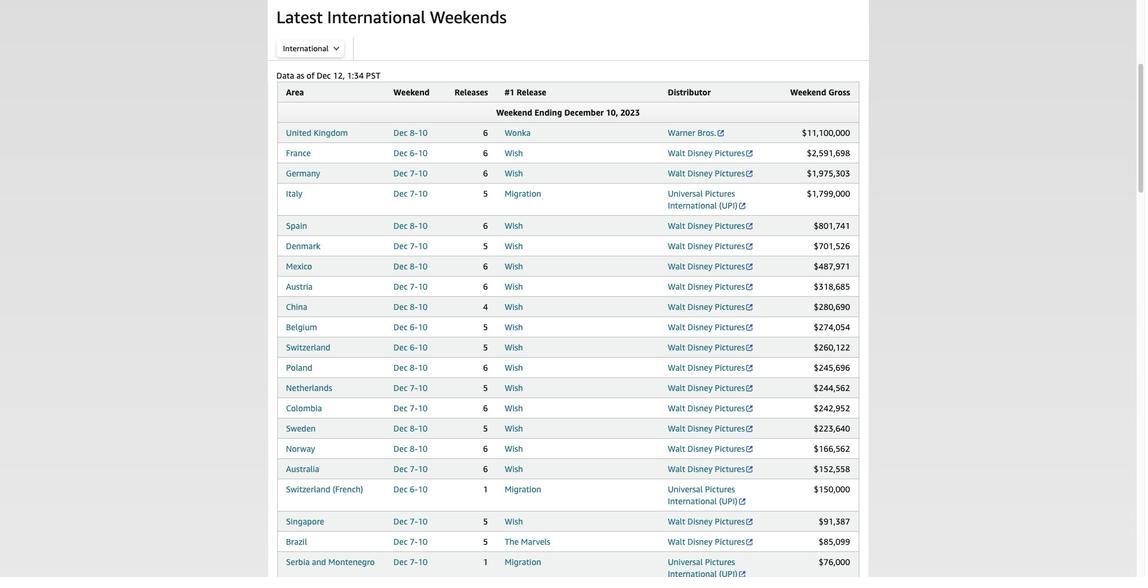 Task type: locate. For each thing, give the bounding box(es) containing it.
7 disney from the top
[[688, 302, 713, 312]]

serbia
[[286, 557, 310, 567]]

15 wish from the top
[[505, 464, 523, 474]]

4 walt from the top
[[668, 241, 686, 251]]

walt disney pictures for $701,526
[[668, 241, 745, 251]]

universal for $150,000
[[668, 484, 703, 495]]

4 8- from the top
[[410, 302, 418, 312]]

walt for $91,387
[[668, 517, 686, 527]]

15 wish link from the top
[[505, 464, 523, 474]]

0 vertical spatial 1
[[483, 484, 488, 495]]

16 walt from the top
[[668, 517, 686, 527]]

1 wish from the top
[[505, 148, 523, 158]]

disney for $701,526
[[688, 241, 713, 251]]

9 wish link from the top
[[505, 342, 523, 353]]

2 horizontal spatial weekend
[[791, 87, 827, 97]]

universal pictures international (upi) link
[[668, 189, 747, 211], [668, 484, 747, 507], [668, 557, 747, 578]]

7 walt disney pictures link from the top
[[668, 302, 754, 312]]

8 7- from the top
[[410, 517, 418, 527]]

6 dec 8-10 from the top
[[394, 424, 428, 434]]

1 for dec 6-10
[[483, 484, 488, 495]]

migration
[[505, 189, 541, 199], [505, 484, 541, 495], [505, 557, 541, 567]]

disney for $260,122
[[688, 342, 713, 353]]

universal
[[668, 189, 703, 199], [668, 484, 703, 495], [668, 557, 703, 567]]

dec 6-10 link for france
[[394, 148, 428, 158]]

0 horizontal spatial weekend
[[394, 87, 430, 97]]

pictures for $152,558
[[715, 464, 745, 474]]

12 wish from the top
[[505, 403, 523, 413]]

pictures for $260,122
[[715, 342, 745, 353]]

9 dec 7-10 link from the top
[[394, 537, 428, 547]]

marvels
[[521, 537, 551, 547]]

2 universal from the top
[[668, 484, 703, 495]]

weekends
[[430, 7, 507, 27]]

wonka link
[[505, 128, 531, 138]]

international for serbia and montenegro
[[668, 569, 717, 578]]

8 walt disney pictures link from the top
[[668, 322, 754, 332]]

colombia
[[286, 403, 322, 413]]

16 10 from the top
[[418, 444, 428, 454]]

dec for australia
[[394, 464, 408, 474]]

13 walt disney pictures link from the top
[[668, 424, 754, 434]]

1 vertical spatial switzerland
[[286, 484, 331, 495]]

7- for denmark
[[410, 241, 418, 251]]

universal pictures international (upi)
[[668, 189, 738, 211], [668, 484, 738, 507], [668, 557, 738, 578]]

bros.
[[698, 128, 716, 138]]

1
[[483, 484, 488, 495], [483, 557, 488, 567]]

15 disney from the top
[[688, 464, 713, 474]]

$274,054
[[814, 322, 850, 332]]

warner bros.
[[668, 128, 716, 138]]

1 6- from the top
[[410, 148, 418, 158]]

5 5 from the top
[[483, 383, 488, 393]]

8- for spain
[[410, 221, 418, 231]]

distributor
[[668, 87, 711, 97]]

3 universal pictures international (upi) from the top
[[668, 557, 738, 578]]

1 dec 7-10 link from the top
[[394, 168, 428, 178]]

walt for $152,558
[[668, 464, 686, 474]]

9 dec 7-10 from the top
[[394, 537, 428, 547]]

ending
[[535, 107, 562, 118]]

3 8- from the top
[[410, 261, 418, 271]]

brazil link
[[286, 537, 307, 547]]

walt disney pictures for $245,696
[[668, 363, 745, 373]]

walt disney pictures for $166,562
[[668, 444, 745, 454]]

1 universal pictures international (upi) from the top
[[668, 189, 738, 211]]

2 walt disney pictures link from the top
[[668, 168, 754, 178]]

11 disney from the top
[[688, 383, 713, 393]]

6 for norway
[[483, 444, 488, 454]]

1 vertical spatial migration link
[[505, 484, 541, 495]]

dec 7-10 for colombia
[[394, 403, 428, 413]]

walt for $701,526
[[668, 241, 686, 251]]

6 7- from the top
[[410, 403, 418, 413]]

1 dec 8-10 from the top
[[394, 128, 428, 138]]

dropdown image
[[334, 46, 339, 51]]

8 walt from the top
[[668, 322, 686, 332]]

switzerland down belgium link
[[286, 342, 331, 353]]

3 wish from the top
[[505, 221, 523, 231]]

sweden link
[[286, 424, 316, 434]]

10 for united kingdom
[[418, 128, 428, 138]]

2 walt from the top
[[668, 168, 686, 178]]

1 7- from the top
[[410, 168, 418, 178]]

$318,685
[[814, 282, 850, 292]]

dec for mexico
[[394, 261, 408, 271]]

dec for norway
[[394, 444, 408, 454]]

france link
[[286, 148, 311, 158]]

dec 7-10 link for italy
[[394, 189, 428, 199]]

universal for $1,799,000
[[668, 189, 703, 199]]

3 5 from the top
[[483, 322, 488, 332]]

6 for france
[[483, 148, 488, 158]]

dec 7-10 for denmark
[[394, 241, 428, 251]]

italy link
[[286, 189, 303, 199]]

walt disney pictures for $801,741
[[668, 221, 745, 231]]

weekend
[[394, 87, 430, 97], [791, 87, 827, 97], [496, 107, 533, 118]]

(upi)
[[719, 200, 738, 211], [719, 496, 738, 507], [719, 569, 738, 578]]

dec 7-10
[[394, 168, 428, 178], [394, 189, 428, 199], [394, 241, 428, 251], [394, 282, 428, 292], [394, 383, 428, 393], [394, 403, 428, 413], [394, 464, 428, 474], [394, 517, 428, 527], [394, 537, 428, 547], [394, 557, 428, 567]]

universal pictures international (upi) for $150,000
[[668, 484, 738, 507]]

10 for belgium
[[418, 322, 428, 332]]

switzerland down australia 'link'
[[286, 484, 331, 495]]

6
[[483, 128, 488, 138], [483, 148, 488, 158], [483, 168, 488, 178], [483, 221, 488, 231], [483, 261, 488, 271], [483, 282, 488, 292], [483, 363, 488, 373], [483, 403, 488, 413], [483, 444, 488, 454], [483, 464, 488, 474]]

poland link
[[286, 363, 312, 373]]

1 vertical spatial 1
[[483, 557, 488, 567]]

2 vertical spatial migration link
[[505, 557, 541, 567]]

10 disney from the top
[[688, 363, 713, 373]]

3 walt disney pictures link from the top
[[668, 221, 754, 231]]

7- for serbia and montenegro
[[410, 557, 418, 567]]

3 10 from the top
[[418, 168, 428, 178]]

1 (upi) from the top
[[719, 200, 738, 211]]

migration link for switzerland (french)
[[505, 484, 541, 495]]

2 migration from the top
[[505, 484, 541, 495]]

2 wish link from the top
[[505, 168, 523, 178]]

2 universal pictures international (upi) from the top
[[668, 484, 738, 507]]

australia link
[[286, 464, 319, 474]]

14 wish link from the top
[[505, 444, 523, 454]]

2 vertical spatial universal
[[668, 557, 703, 567]]

wish link for austria
[[505, 282, 523, 292]]

11 walt disney pictures from the top
[[668, 383, 745, 393]]

1 vertical spatial universal pictures international (upi)
[[668, 484, 738, 507]]

dec 8-10 link for mexico
[[394, 261, 428, 271]]

warner
[[668, 128, 696, 138]]

3 dec 8-10 link from the top
[[394, 261, 428, 271]]

16 walt disney pictures link from the top
[[668, 517, 754, 527]]

1 vertical spatial universal
[[668, 484, 703, 495]]

10 for colombia
[[418, 403, 428, 413]]

10 for denmark
[[418, 241, 428, 251]]

4 dec 8-10 link from the top
[[394, 302, 428, 312]]

pictures for $2,591,698
[[715, 148, 745, 158]]

dec 8-10 for mexico
[[394, 261, 428, 271]]

wish link for norway
[[505, 444, 523, 454]]

3 universal pictures international (upi) link from the top
[[668, 557, 747, 578]]

10 wish from the top
[[505, 363, 523, 373]]

17 walt disney pictures link from the top
[[668, 537, 754, 547]]

walt for $242,952
[[668, 403, 686, 413]]

5 wish from the top
[[505, 261, 523, 271]]

2 vertical spatial universal pictures international (upi) link
[[668, 557, 747, 578]]

16 wish link from the top
[[505, 517, 523, 527]]

5 for belgium
[[483, 322, 488, 332]]

12 walt disney pictures from the top
[[668, 403, 745, 413]]

1 vertical spatial (upi)
[[719, 496, 738, 507]]

switzerland (french)
[[286, 484, 363, 495]]

disney for $85,099
[[688, 537, 713, 547]]

10 for sweden
[[418, 424, 428, 434]]

walt disney pictures for $318,685
[[668, 282, 745, 292]]

1 migration from the top
[[505, 189, 541, 199]]

0 vertical spatial migration
[[505, 189, 541, 199]]

1 5 from the top
[[483, 189, 488, 199]]

16 walt disney pictures from the top
[[668, 517, 745, 527]]

gross
[[829, 87, 850, 97]]

weekend ending december 10, 2023
[[496, 107, 640, 118]]

1 6 from the top
[[483, 128, 488, 138]]

4 dec 7-10 link from the top
[[394, 282, 428, 292]]

switzerland
[[286, 342, 331, 353], [286, 484, 331, 495]]

walt disney pictures link for $2,591,698
[[668, 148, 754, 158]]

1 dec 8-10 link from the top
[[394, 128, 428, 138]]

serbia and montenegro link
[[286, 557, 375, 567]]

2 7- from the top
[[410, 189, 418, 199]]

dec for denmark
[[394, 241, 408, 251]]

dec for belgium
[[394, 322, 408, 332]]

6 8- from the top
[[410, 424, 418, 434]]

5 8- from the top
[[410, 363, 418, 373]]

pictures for $244,562
[[715, 383, 745, 393]]

10 wish link from the top
[[505, 363, 523, 373]]

8 10 from the top
[[418, 282, 428, 292]]

3 dec 7-10 link from the top
[[394, 241, 428, 251]]

5 dec 8-10 from the top
[[394, 363, 428, 373]]

5 disney from the top
[[688, 261, 713, 271]]

6-
[[410, 148, 418, 158], [410, 322, 418, 332], [410, 342, 418, 353], [410, 484, 418, 495]]

5 for sweden
[[483, 424, 488, 434]]

$244,562
[[814, 383, 850, 393]]

$280,690
[[814, 302, 850, 312]]

13 disney from the top
[[688, 424, 713, 434]]

15 10 from the top
[[418, 424, 428, 434]]

france
[[286, 148, 311, 158]]

2 10 from the top
[[418, 148, 428, 158]]

(upi) for $76,000
[[719, 569, 738, 578]]

3 walt from the top
[[668, 221, 686, 231]]

2 dec 8-10 from the top
[[394, 221, 428, 231]]

5 for netherlands
[[483, 383, 488, 393]]

walt disney pictures for $2,591,698
[[668, 148, 745, 158]]

10,
[[606, 107, 618, 118]]

0 vertical spatial migration link
[[505, 189, 541, 199]]

8 dec 7-10 link from the top
[[394, 517, 428, 527]]

15 walt from the top
[[668, 464, 686, 474]]

5
[[483, 189, 488, 199], [483, 241, 488, 251], [483, 322, 488, 332], [483, 342, 488, 353], [483, 383, 488, 393], [483, 424, 488, 434], [483, 517, 488, 527], [483, 537, 488, 547]]

2 vertical spatial migration
[[505, 557, 541, 567]]

3 7- from the top
[[410, 241, 418, 251]]

dec
[[317, 70, 331, 81], [394, 128, 408, 138], [394, 148, 408, 158], [394, 168, 408, 178], [394, 189, 408, 199], [394, 221, 408, 231], [394, 241, 408, 251], [394, 261, 408, 271], [394, 282, 408, 292], [394, 302, 408, 312], [394, 322, 408, 332], [394, 342, 408, 353], [394, 363, 408, 373], [394, 383, 408, 393], [394, 403, 408, 413], [394, 424, 408, 434], [394, 444, 408, 454], [394, 464, 408, 474], [394, 484, 408, 495], [394, 517, 408, 527], [394, 537, 408, 547], [394, 557, 408, 567]]

8- for norway
[[410, 444, 418, 454]]

universal pictures international (upi) link for $1,799,000
[[668, 189, 747, 211]]

walt
[[668, 148, 686, 158], [668, 168, 686, 178], [668, 221, 686, 231], [668, 241, 686, 251], [668, 261, 686, 271], [668, 282, 686, 292], [668, 302, 686, 312], [668, 322, 686, 332], [668, 342, 686, 353], [668, 363, 686, 373], [668, 383, 686, 393], [668, 403, 686, 413], [668, 424, 686, 434], [668, 444, 686, 454], [668, 464, 686, 474], [668, 517, 686, 527], [668, 537, 686, 547]]

wish link for singapore
[[505, 517, 523, 527]]

4 wish link from the top
[[505, 241, 523, 251]]

10 for poland
[[418, 363, 428, 373]]

universal pictures international (upi) for $1,799,000
[[668, 189, 738, 211]]

pictures
[[715, 148, 745, 158], [715, 168, 745, 178], [705, 189, 735, 199], [715, 221, 745, 231], [715, 241, 745, 251], [715, 261, 745, 271], [715, 282, 745, 292], [715, 302, 745, 312], [715, 322, 745, 332], [715, 342, 745, 353], [715, 363, 745, 373], [715, 383, 745, 393], [715, 403, 745, 413], [715, 424, 745, 434], [715, 444, 745, 454], [715, 464, 745, 474], [705, 484, 735, 495], [715, 517, 745, 527], [715, 537, 745, 547], [705, 557, 735, 567]]

pictures for $223,640
[[715, 424, 745, 434]]

dec 7-10 link for brazil
[[394, 537, 428, 547]]

the marvels
[[505, 537, 551, 547]]

1 10 from the top
[[418, 128, 428, 138]]

releases
[[455, 87, 488, 97]]

10 dec 7-10 from the top
[[394, 557, 428, 567]]

walt for $280,690
[[668, 302, 686, 312]]

walt disney pictures link for $274,054
[[668, 322, 754, 332]]

2 vertical spatial (upi)
[[719, 569, 738, 578]]

10 walt from the top
[[668, 363, 686, 373]]

weekend gross
[[791, 87, 850, 97]]

0 vertical spatial universal
[[668, 189, 703, 199]]

dec 6-10 link
[[394, 148, 428, 158], [394, 322, 428, 332], [394, 342, 428, 353], [394, 484, 428, 495]]

5 6 from the top
[[483, 261, 488, 271]]

17 walt from the top
[[668, 537, 686, 547]]

4 walt disney pictures from the top
[[668, 241, 745, 251]]

7 8- from the top
[[410, 444, 418, 454]]

0 vertical spatial universal pictures international (upi) link
[[668, 189, 747, 211]]

10 for france
[[418, 148, 428, 158]]

18 10 from the top
[[418, 484, 428, 495]]

5 for denmark
[[483, 241, 488, 251]]

10 for china
[[418, 302, 428, 312]]

2 dec 6-10 from the top
[[394, 322, 428, 332]]

9 6 from the top
[[483, 444, 488, 454]]

1 walt from the top
[[668, 148, 686, 158]]

dec for switzerland (french)
[[394, 484, 408, 495]]

$1,975,303
[[807, 168, 850, 178]]

disney for $245,696
[[688, 363, 713, 373]]

migration link
[[505, 189, 541, 199], [505, 484, 541, 495], [505, 557, 541, 567]]

9 disney from the top
[[688, 342, 713, 353]]

pictures for $801,741
[[715, 221, 745, 231]]

6 10 from the top
[[418, 241, 428, 251]]

13 walt from the top
[[668, 424, 686, 434]]

0 vertical spatial (upi)
[[719, 200, 738, 211]]

international
[[327, 7, 426, 27], [283, 44, 329, 53], [668, 200, 717, 211], [668, 496, 717, 507], [668, 569, 717, 578]]

0 vertical spatial switzerland
[[286, 342, 331, 353]]

walt for $244,562
[[668, 383, 686, 393]]

walt disney pictures link for $223,640
[[668, 424, 754, 434]]

2 vertical spatial universal pictures international (upi)
[[668, 557, 738, 578]]

1 vertical spatial universal pictures international (upi) link
[[668, 484, 747, 507]]

1 disney from the top
[[688, 148, 713, 158]]

australia
[[286, 464, 319, 474]]

the
[[505, 537, 519, 547]]

1 8- from the top
[[410, 128, 418, 138]]

9 wish from the top
[[505, 342, 523, 353]]

2 switzerland from the top
[[286, 484, 331, 495]]

netherlands
[[286, 383, 332, 393]]

10 7- from the top
[[410, 557, 418, 567]]

10
[[418, 128, 428, 138], [418, 148, 428, 158], [418, 168, 428, 178], [418, 189, 428, 199], [418, 221, 428, 231], [418, 241, 428, 251], [418, 261, 428, 271], [418, 282, 428, 292], [418, 302, 428, 312], [418, 322, 428, 332], [418, 342, 428, 353], [418, 363, 428, 373], [418, 383, 428, 393], [418, 403, 428, 413], [418, 424, 428, 434], [418, 444, 428, 454], [418, 464, 428, 474], [418, 484, 428, 495], [418, 517, 428, 527], [418, 537, 428, 547], [418, 557, 428, 567]]

dec 8-10 link
[[394, 128, 428, 138], [394, 221, 428, 231], [394, 261, 428, 271], [394, 302, 428, 312], [394, 363, 428, 373], [394, 424, 428, 434], [394, 444, 428, 454]]

$223,640
[[814, 424, 850, 434]]

7-
[[410, 168, 418, 178], [410, 189, 418, 199], [410, 241, 418, 251], [410, 282, 418, 292], [410, 383, 418, 393], [410, 403, 418, 413], [410, 464, 418, 474], [410, 517, 418, 527], [410, 537, 418, 547], [410, 557, 418, 567]]

7 dec 7-10 from the top
[[394, 464, 428, 474]]

1 universal pictures international (upi) link from the top
[[668, 189, 747, 211]]

9 walt disney pictures from the top
[[668, 342, 745, 353]]

10 6 from the top
[[483, 464, 488, 474]]

data
[[277, 70, 294, 81]]

latest
[[277, 7, 323, 27]]

10 for mexico
[[418, 261, 428, 271]]

1 horizontal spatial weekend
[[496, 107, 533, 118]]

$487,971
[[814, 261, 850, 271]]

walt disney pictures for $242,952
[[668, 403, 745, 413]]

0 vertical spatial universal pictures international (upi)
[[668, 189, 738, 211]]

8-
[[410, 128, 418, 138], [410, 221, 418, 231], [410, 261, 418, 271], [410, 302, 418, 312], [410, 363, 418, 373], [410, 424, 418, 434], [410, 444, 418, 454]]

4 7- from the top
[[410, 282, 418, 292]]

walt disney pictures link for $91,387
[[668, 517, 754, 527]]

wish link
[[505, 148, 523, 158], [505, 168, 523, 178], [505, 221, 523, 231], [505, 241, 523, 251], [505, 261, 523, 271], [505, 282, 523, 292], [505, 302, 523, 312], [505, 322, 523, 332], [505, 342, 523, 353], [505, 363, 523, 373], [505, 383, 523, 393], [505, 403, 523, 413], [505, 424, 523, 434], [505, 444, 523, 454], [505, 464, 523, 474], [505, 517, 523, 527]]

1 vertical spatial migration
[[505, 484, 541, 495]]

$801,741
[[814, 221, 850, 231]]

wish link for france
[[505, 148, 523, 158]]

wish for switzerland
[[505, 342, 523, 353]]

6 wish from the top
[[505, 282, 523, 292]]



Task type: describe. For each thing, give the bounding box(es) containing it.
#1 release
[[505, 87, 547, 97]]

austria link
[[286, 282, 313, 292]]

italy
[[286, 189, 303, 199]]

#1
[[505, 87, 515, 97]]

poland
[[286, 363, 312, 373]]

walt disney pictures for $274,054
[[668, 322, 745, 332]]

norway link
[[286, 444, 315, 454]]

wish for norway
[[505, 444, 523, 454]]

universal for $76,000
[[668, 557, 703, 567]]

as
[[296, 70, 305, 81]]

$11,100,000
[[802, 128, 850, 138]]

$245,696
[[814, 363, 850, 373]]

weekend for weekend ending december 10, 2023
[[496, 107, 533, 118]]

weekend for weekend
[[394, 87, 430, 97]]

walt for $801,741
[[668, 221, 686, 231]]

dec 7-10 for serbia and montenegro
[[394, 557, 428, 567]]

dec 6-10 for switzerland
[[394, 342, 428, 353]]

wonka
[[505, 128, 531, 138]]

montenegro
[[328, 557, 375, 567]]

walt disney pictures for $487,971
[[668, 261, 745, 271]]

walt disney pictures link for $1,975,303
[[668, 168, 754, 178]]

12,
[[333, 70, 345, 81]]

1:34
[[347, 70, 364, 81]]

wish link for colombia
[[505, 403, 523, 413]]

latest international weekends
[[277, 7, 507, 27]]

dec 6-10 for belgium
[[394, 322, 428, 332]]

netherlands link
[[286, 383, 332, 393]]

dec 7-10 link for denmark
[[394, 241, 428, 251]]

china
[[286, 302, 308, 312]]

and
[[312, 557, 326, 567]]

(upi) for $1,799,000
[[719, 200, 738, 211]]

wish link for australia
[[505, 464, 523, 474]]

dec 6-10 link for switzerland (french)
[[394, 484, 428, 495]]

data as of dec 12, 1:34 pst
[[277, 70, 381, 81]]

dec 8-10 for spain
[[394, 221, 428, 231]]

6 for germany
[[483, 168, 488, 178]]

mexico
[[286, 261, 312, 271]]

dec 8-10 link for poland
[[394, 363, 428, 373]]

germany
[[286, 168, 320, 178]]

7- for australia
[[410, 464, 418, 474]]

10 for norway
[[418, 444, 428, 454]]

6 for united kingdom
[[483, 128, 488, 138]]

walt disney pictures for $280,690
[[668, 302, 745, 312]]

pictures for $91,387
[[715, 517, 745, 527]]

disney for $487,971
[[688, 261, 713, 271]]

dec for austria
[[394, 282, 408, 292]]

spain
[[286, 221, 307, 231]]

colombia link
[[286, 403, 322, 413]]

belgium link
[[286, 322, 317, 332]]

switzerland (french) link
[[286, 484, 363, 495]]

pst
[[366, 70, 381, 81]]

walt disney pictures link for $85,099
[[668, 537, 754, 547]]

denmark link
[[286, 241, 321, 251]]

$2,591,698
[[807, 148, 850, 158]]

walt for $260,122
[[668, 342, 686, 353]]

walt for $318,685
[[668, 282, 686, 292]]

walt for $487,971
[[668, 261, 686, 271]]

switzerland link
[[286, 342, 331, 353]]

brazil
[[286, 537, 307, 547]]

pictures for $318,685
[[715, 282, 745, 292]]

united kingdom link
[[286, 128, 348, 138]]

serbia and montenegro
[[286, 557, 375, 567]]

pictures for $280,690
[[715, 302, 745, 312]]

norway
[[286, 444, 315, 454]]

wish for germany
[[505, 168, 523, 178]]

germany link
[[286, 168, 320, 178]]

7- for italy
[[410, 189, 418, 199]]

$91,387
[[819, 517, 850, 527]]

china link
[[286, 302, 308, 312]]

7- for germany
[[410, 168, 418, 178]]

6- for switzerland (french)
[[410, 484, 418, 495]]

$701,526
[[814, 241, 850, 251]]

walt for $1,975,303
[[668, 168, 686, 178]]

pictures for $166,562
[[715, 444, 745, 454]]

$260,122
[[814, 342, 850, 353]]

$85,099
[[819, 537, 850, 547]]

dec 7-10 link for serbia and montenegro
[[394, 557, 428, 567]]

wish link for mexico
[[505, 261, 523, 271]]

spain link
[[286, 221, 307, 231]]

disney for $274,054
[[688, 322, 713, 332]]

united
[[286, 128, 312, 138]]

4
[[483, 302, 488, 312]]

dec for united kingdom
[[394, 128, 408, 138]]

2023
[[621, 107, 640, 118]]

$76,000
[[819, 557, 850, 567]]

dec 7-10 for austria
[[394, 282, 428, 292]]

dec for france
[[394, 148, 408, 158]]

wish link for germany
[[505, 168, 523, 178]]

walt disney pictures link for $245,696
[[668, 363, 754, 373]]

6- for belgium
[[410, 322, 418, 332]]

disney for $280,690
[[688, 302, 713, 312]]

6 for poland
[[483, 363, 488, 373]]

austria
[[286, 282, 313, 292]]

december
[[564, 107, 604, 118]]

$166,562
[[814, 444, 850, 454]]

dec 8-10 for china
[[394, 302, 428, 312]]

disney for $91,387
[[688, 517, 713, 527]]

walt for $223,640
[[668, 424, 686, 434]]

wish for colombia
[[505, 403, 523, 413]]

dec for poland
[[394, 363, 408, 373]]

dec 7-10 for australia
[[394, 464, 428, 474]]

wish link for belgium
[[505, 322, 523, 332]]

6 for australia
[[483, 464, 488, 474]]

the marvels link
[[505, 537, 551, 547]]

6 for spain
[[483, 221, 488, 231]]

dec 8-10 for poland
[[394, 363, 428, 373]]

8- for sweden
[[410, 424, 418, 434]]

wish for belgium
[[505, 322, 523, 332]]

disney for $1,975,303
[[688, 168, 713, 178]]

kingdom
[[314, 128, 348, 138]]

wish for denmark
[[505, 241, 523, 251]]

united kingdom
[[286, 128, 348, 138]]

walt for $245,696
[[668, 363, 686, 373]]

wish for spain
[[505, 221, 523, 231]]

of
[[307, 70, 315, 81]]

dec 8-10 for norway
[[394, 444, 428, 454]]

wish for australia
[[505, 464, 523, 474]]

$1,799,000
[[807, 189, 850, 199]]

wish for china
[[505, 302, 523, 312]]

$242,952
[[814, 403, 850, 413]]

warner bros. link
[[668, 128, 725, 138]]

$152,558
[[814, 464, 850, 474]]

wish link for netherlands
[[505, 383, 523, 393]]

8- for united kingdom
[[410, 128, 418, 138]]

denmark
[[286, 241, 321, 251]]

belgium
[[286, 322, 317, 332]]

dec 7-10 link for austria
[[394, 282, 428, 292]]

universal pictures international (upi) link for $150,000
[[668, 484, 747, 507]]

(french)
[[333, 484, 363, 495]]

8- for poland
[[410, 363, 418, 373]]

disney for $318,685
[[688, 282, 713, 292]]

singapore
[[286, 517, 324, 527]]

sweden
[[286, 424, 316, 434]]

$150,000
[[814, 484, 850, 495]]

wish link for china
[[505, 302, 523, 312]]

wish link for denmark
[[505, 241, 523, 251]]

dec 8-10 for united kingdom
[[394, 128, 428, 138]]

disney for $152,558
[[688, 464, 713, 474]]

10 for netherlands
[[418, 383, 428, 393]]

singapore link
[[286, 517, 324, 527]]

10 for switzerland (french)
[[418, 484, 428, 495]]

pictures for $487,971
[[715, 261, 745, 271]]

area
[[286, 87, 304, 97]]

release
[[517, 87, 547, 97]]

5 for switzerland
[[483, 342, 488, 353]]

mexico link
[[286, 261, 312, 271]]



Task type: vqa. For each thing, say whether or not it's contained in the screenshot.


